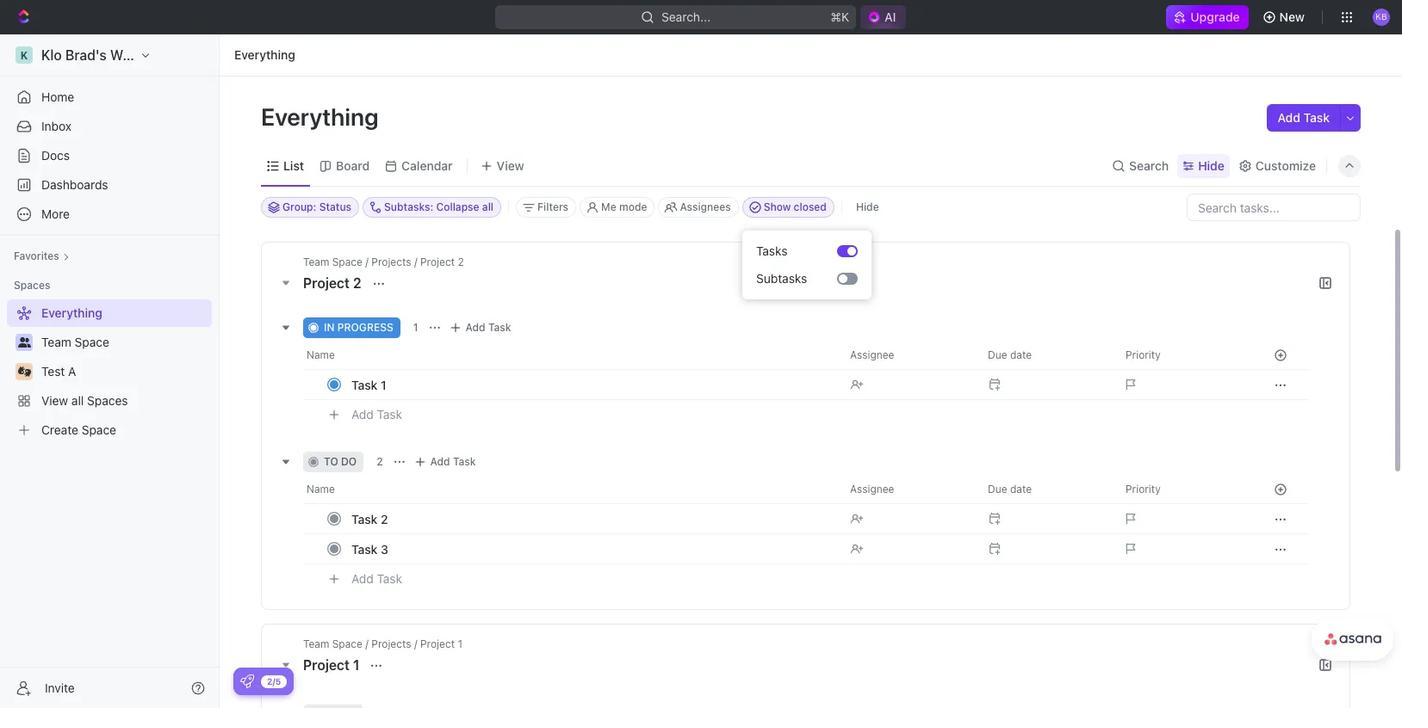 Task type: locate. For each thing, give the bounding box(es) containing it.
project for project 2
[[303, 276, 350, 291]]

2 for task
[[381, 512, 388, 527]]

1
[[413, 321, 418, 334], [381, 378, 386, 392], [353, 658, 360, 673]]

hide button
[[1177, 154, 1230, 178]]

1 vertical spatial 1
[[381, 378, 386, 392]]

add
[[1278, 110, 1300, 125], [466, 321, 485, 334], [351, 407, 374, 422], [430, 456, 450, 469], [351, 572, 374, 586]]

2 right do
[[376, 456, 383, 469]]

hide
[[1198, 158, 1224, 173], [856, 201, 879, 214]]

2
[[353, 276, 361, 291], [376, 456, 383, 469], [381, 512, 388, 527]]

hide right closed
[[856, 201, 879, 214]]

task 3
[[351, 542, 388, 557]]

tasks
[[756, 244, 788, 258]]

dashboards
[[41, 177, 108, 192]]

0 horizontal spatial hide
[[856, 201, 879, 214]]

upgrade link
[[1166, 5, 1248, 29]]

task 1
[[351, 378, 386, 392]]

spaces
[[14, 279, 50, 292]]

tree
[[7, 300, 212, 444]]

0 vertical spatial everything
[[234, 47, 295, 62]]

0 horizontal spatial 1
[[353, 658, 360, 673]]

show
[[764, 201, 791, 214]]

task 2
[[351, 512, 388, 527]]

board
[[336, 158, 370, 173]]

1 vertical spatial project
[[303, 658, 350, 673]]

to
[[324, 456, 338, 469]]

calendar
[[401, 158, 453, 173]]

dashboards link
[[7, 171, 212, 199]]

customize
[[1255, 158, 1316, 173]]

1 horizontal spatial hide
[[1198, 158, 1224, 173]]

task 2 link
[[347, 507, 836, 532]]

2 up 3
[[381, 512, 388, 527]]

add task button
[[1267, 104, 1340, 132], [445, 318, 518, 338], [344, 405, 409, 425], [410, 452, 483, 473], [344, 569, 409, 590]]

tasks button
[[749, 238, 837, 265]]

home
[[41, 90, 74, 104]]

task 3 link
[[347, 537, 836, 562]]

1 for project 1
[[353, 658, 360, 673]]

new button
[[1255, 3, 1315, 31]]

1 project from the top
[[303, 276, 350, 291]]

1 vertical spatial hide
[[856, 201, 879, 214]]

sidebar navigation
[[0, 34, 220, 709]]

everything
[[234, 47, 295, 62], [261, 102, 384, 131]]

hide inside button
[[856, 201, 879, 214]]

0 vertical spatial hide
[[1198, 158, 1224, 173]]

home link
[[7, 84, 212, 111]]

project
[[303, 276, 350, 291], [303, 658, 350, 673]]

Search tasks... text field
[[1188, 195, 1360, 220]]

do
[[341, 456, 357, 469]]

subtasks button
[[749, 265, 837, 293]]

2 project from the top
[[303, 658, 350, 673]]

subtasks
[[756, 271, 807, 286]]

0 vertical spatial 2
[[353, 276, 361, 291]]

assignees button
[[658, 197, 739, 218]]

2 vertical spatial 1
[[353, 658, 360, 673]]

docs
[[41, 148, 70, 163]]

show closed
[[764, 201, 827, 214]]

project 2
[[303, 276, 365, 291]]

2/5
[[267, 676, 281, 687]]

in progress
[[324, 321, 393, 334]]

1 vertical spatial 2
[[376, 456, 383, 469]]

search button
[[1107, 154, 1174, 178]]

search...
[[662, 9, 711, 24]]

2 up in progress
[[353, 276, 361, 291]]

task
[[1304, 110, 1330, 125], [488, 321, 511, 334], [351, 378, 378, 392], [377, 407, 402, 422], [453, 456, 476, 469], [351, 512, 378, 527], [351, 542, 378, 557], [377, 572, 402, 586]]

2 vertical spatial 2
[[381, 512, 388, 527]]

2 horizontal spatial 1
[[413, 321, 418, 334]]

1 for task 1
[[381, 378, 386, 392]]

1 horizontal spatial 1
[[381, 378, 386, 392]]

hide right search
[[1198, 158, 1224, 173]]

new
[[1279, 9, 1305, 24]]

add task
[[1278, 110, 1330, 125], [466, 321, 511, 334], [351, 407, 402, 422], [430, 456, 476, 469], [351, 572, 402, 586]]

task 1 link
[[347, 372, 836, 397]]

inbox
[[41, 119, 72, 133]]

0 vertical spatial project
[[303, 276, 350, 291]]

everything inside everything link
[[234, 47, 295, 62]]

⌘k
[[831, 9, 849, 24]]



Task type: vqa. For each thing, say whether or not it's contained in the screenshot.
Creates a simple checkbox (task description only)'s only)
no



Task type: describe. For each thing, give the bounding box(es) containing it.
calendar link
[[398, 154, 453, 178]]

closed
[[794, 201, 827, 214]]

2 for project
[[353, 276, 361, 291]]

in
[[324, 321, 335, 334]]

list link
[[280, 154, 304, 178]]

favorites button
[[7, 246, 76, 267]]

show closed button
[[742, 197, 834, 218]]

onboarding checklist button image
[[240, 675, 254, 689]]

list
[[283, 158, 304, 173]]

0 vertical spatial 1
[[413, 321, 418, 334]]

docs link
[[7, 142, 212, 170]]

favorites
[[14, 250, 59, 263]]

1 vertical spatial everything
[[261, 102, 384, 131]]

project 1
[[303, 658, 363, 673]]

everything link
[[230, 45, 300, 65]]

assignees
[[680, 201, 731, 214]]

onboarding checklist button element
[[240, 675, 254, 689]]

upgrade
[[1191, 9, 1240, 24]]

search
[[1129, 158, 1169, 173]]

hide inside dropdown button
[[1198, 158, 1224, 173]]

tree inside sidebar navigation
[[7, 300, 212, 444]]

project for project 1
[[303, 658, 350, 673]]

3
[[381, 542, 388, 557]]

board link
[[332, 154, 370, 178]]

to do
[[324, 456, 357, 469]]

inbox link
[[7, 113, 212, 140]]

progress
[[337, 321, 393, 334]]

hide button
[[849, 197, 886, 218]]

customize button
[[1233, 154, 1321, 178]]

invite
[[45, 681, 75, 695]]



